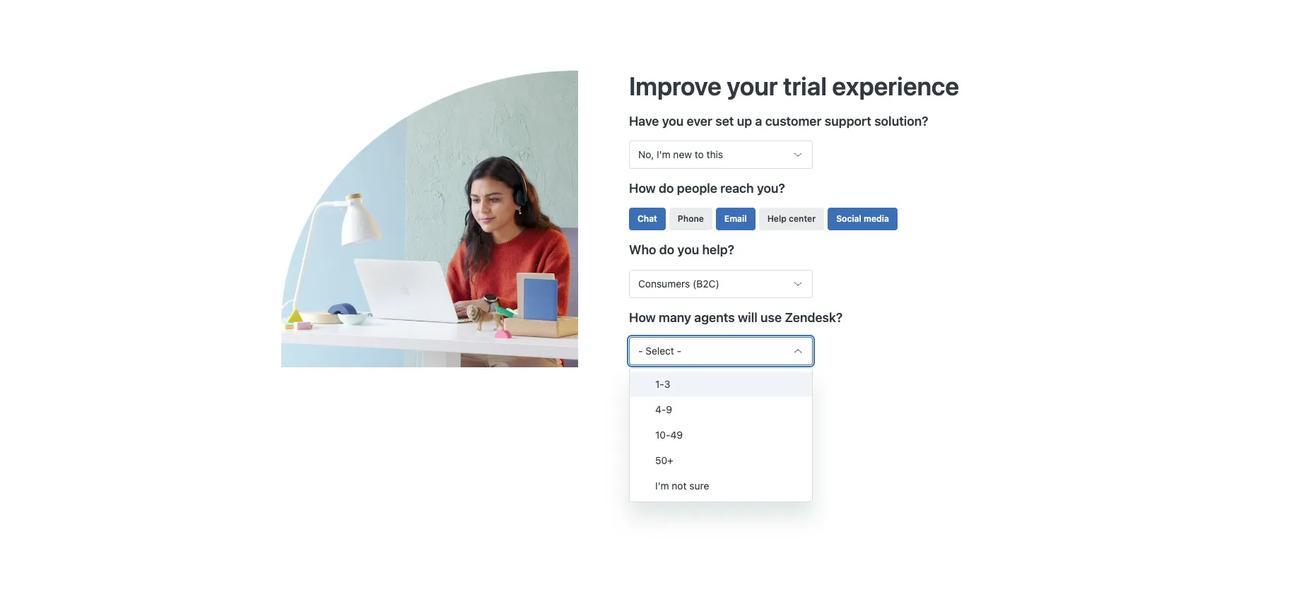 Task type: describe. For each thing, give the bounding box(es) containing it.
consumers (b2c) button
[[629, 270, 813, 298]]

when
[[629, 377, 664, 392]]

how for how do people reach you?
[[629, 181, 656, 196]]

you for when
[[685, 377, 707, 392]]

49
[[671, 429, 683, 441]]

customer
[[766, 114, 822, 129]]

help
[[768, 214, 787, 224]]

you for who
[[678, 243, 699, 258]]

who
[[629, 243, 657, 258]]

help center button
[[759, 208, 825, 231]]

do for how
[[659, 181, 674, 196]]

do for who
[[660, 243, 675, 258]]

50+
[[656, 455, 674, 467]]

experience
[[833, 71, 960, 101]]

1-3 option
[[630, 372, 812, 397]]

i'm inside 'popup button'
[[657, 149, 671, 161]]

no thanks button
[[693, 467, 762, 495]]

improve your trial experience
[[629, 71, 960, 101]]

list box containing 1-3
[[629, 368, 813, 503]]

1 - select - button from the top
[[629, 337, 813, 365]]

social media
[[837, 214, 889, 224]]

ever
[[687, 114, 713, 129]]

help?
[[702, 243, 735, 258]]

4-9
[[656, 404, 673, 416]]

(b2c)
[[693, 278, 720, 290]]

select for 2nd "- select -" popup button from the bottom
[[646, 345, 674, 357]]

customer service agent wearing a headset and sitting at a desk as balloons float through the air in celebration. image
[[281, 71, 629, 368]]

who do you help?
[[629, 243, 735, 258]]

consumers
[[639, 278, 690, 290]]

no, i'm new to this
[[639, 149, 723, 161]]

help center
[[768, 214, 816, 224]]

i'm inside option
[[656, 480, 669, 492]]

support
[[825, 114, 872, 129]]

email button
[[716, 208, 756, 231]]

chat button
[[629, 208, 666, 231]]

plan
[[710, 377, 735, 392]]

1-
[[656, 378, 665, 390]]

how do people reach you?
[[629, 181, 785, 196]]

4-9 option
[[630, 397, 812, 423]]

4-
[[656, 404, 666, 416]]

no
[[704, 474, 717, 486]]

media
[[864, 214, 889, 224]]

social
[[837, 214, 862, 224]]

when do you plan to launch?
[[629, 377, 799, 392]]

2 - select - from the top
[[639, 412, 682, 424]]

a
[[756, 114, 763, 129]]

9
[[666, 404, 673, 416]]

i'm not sure
[[656, 480, 709, 492]]

your
[[727, 71, 778, 101]]

zendesk?
[[785, 310, 843, 325]]

have you ever set up a customer support solution?
[[629, 114, 929, 129]]

3
[[665, 378, 671, 390]]

1-3
[[656, 378, 671, 390]]

how many agents will use zendesk?
[[629, 310, 843, 325]]



Task type: locate. For each thing, give the bounding box(es) containing it.
1 vertical spatial do
[[660, 243, 675, 258]]

- left 4-
[[639, 412, 643, 424]]

1 vertical spatial - select -
[[639, 412, 682, 424]]

select up 10-
[[646, 412, 674, 424]]

i'm right no,
[[657, 149, 671, 161]]

0 vertical spatial - select - button
[[629, 337, 813, 365]]

1 select from the top
[[646, 345, 674, 357]]

1 horizontal spatial to
[[738, 377, 750, 392]]

thanks
[[720, 474, 750, 486]]

do for when
[[667, 377, 682, 392]]

how left many
[[629, 310, 656, 325]]

you
[[662, 114, 684, 129], [678, 243, 699, 258], [685, 377, 707, 392]]

- right 9
[[677, 412, 682, 424]]

- select - button down plan
[[629, 404, 813, 433]]

2 vertical spatial do
[[667, 377, 682, 392]]

2 select from the top
[[646, 412, 674, 424]]

not
[[672, 480, 687, 492]]

will
[[738, 310, 758, 325]]

how for how many agents will use zendesk?
[[629, 310, 656, 325]]

this
[[707, 149, 723, 161]]

2 how from the top
[[629, 310, 656, 325]]

you left plan
[[685, 377, 707, 392]]

- select - button up 1-3 option
[[629, 337, 813, 365]]

email
[[725, 214, 747, 224]]

continue button
[[629, 467, 693, 495]]

i'm not sure option
[[630, 474, 812, 499]]

trial
[[784, 71, 827, 101]]

no thanks
[[704, 474, 750, 486]]

you left help?
[[678, 243, 699, 258]]

no, i'm new to this button
[[629, 141, 813, 169]]

how
[[629, 181, 656, 196], [629, 310, 656, 325]]

select
[[646, 345, 674, 357], [646, 412, 674, 424]]

you?
[[757, 181, 785, 196]]

center
[[789, 214, 816, 224]]

you left the ever
[[662, 114, 684, 129]]

1 vertical spatial you
[[678, 243, 699, 258]]

10-49
[[656, 429, 683, 441]]

1 vertical spatial select
[[646, 412, 674, 424]]

0 vertical spatial do
[[659, 181, 674, 196]]

sure
[[690, 480, 709, 492]]

phone button
[[670, 208, 713, 231]]

solution?
[[875, 114, 929, 129]]

select up 1-
[[646, 345, 674, 357]]

consumers (b2c)
[[639, 278, 720, 290]]

to inside 'popup button'
[[695, 149, 704, 161]]

chat
[[638, 214, 658, 224]]

do left people
[[659, 181, 674, 196]]

improve
[[629, 71, 722, 101]]

0 vertical spatial - select -
[[639, 345, 682, 357]]

use
[[761, 310, 782, 325]]

- down many
[[677, 345, 682, 357]]

do right the who
[[660, 243, 675, 258]]

i'm left not
[[656, 480, 669, 492]]

- select - button
[[629, 337, 813, 365], [629, 404, 813, 433]]

1 - select - from the top
[[639, 345, 682, 357]]

0 vertical spatial you
[[662, 114, 684, 129]]

new
[[673, 149, 692, 161]]

no,
[[639, 149, 654, 161]]

social media button
[[828, 208, 898, 231]]

50+ option
[[630, 448, 812, 474]]

1 vertical spatial to
[[738, 377, 750, 392]]

10-
[[656, 429, 671, 441]]

0 vertical spatial i'm
[[657, 149, 671, 161]]

select for second "- select -" popup button from the top of the page
[[646, 412, 674, 424]]

2 - select - button from the top
[[629, 404, 813, 433]]

0 vertical spatial how
[[629, 181, 656, 196]]

to left this
[[695, 149, 704, 161]]

1 vertical spatial - select - button
[[629, 404, 813, 433]]

up
[[737, 114, 753, 129]]

- select -
[[639, 345, 682, 357], [639, 412, 682, 424]]

to right plan
[[738, 377, 750, 392]]

people
[[677, 181, 718, 196]]

reach
[[721, 181, 754, 196]]

launch?
[[753, 377, 799, 392]]

0 horizontal spatial to
[[695, 149, 704, 161]]

-
[[639, 345, 643, 357], [677, 345, 682, 357], [639, 412, 643, 424], [677, 412, 682, 424]]

list box
[[629, 368, 813, 503]]

to
[[695, 149, 704, 161], [738, 377, 750, 392]]

do
[[659, 181, 674, 196], [660, 243, 675, 258], [667, 377, 682, 392]]

2 vertical spatial you
[[685, 377, 707, 392]]

do right 1-
[[667, 377, 682, 392]]

- up when
[[639, 345, 643, 357]]

0 vertical spatial select
[[646, 345, 674, 357]]

have
[[629, 114, 659, 129]]

- select - up 10-
[[639, 412, 682, 424]]

phone
[[678, 214, 704, 224]]

1 vertical spatial i'm
[[656, 480, 669, 492]]

1 vertical spatial how
[[629, 310, 656, 325]]

continue
[[641, 474, 682, 486]]

set
[[716, 114, 734, 129]]

10-49 option
[[630, 423, 812, 448]]

0 vertical spatial to
[[695, 149, 704, 161]]

agents
[[695, 310, 735, 325]]

i'm
[[657, 149, 671, 161], [656, 480, 669, 492]]

1 how from the top
[[629, 181, 656, 196]]

- select - up 1-
[[639, 345, 682, 357]]

many
[[659, 310, 692, 325]]

how up chat
[[629, 181, 656, 196]]



Task type: vqa. For each thing, say whether or not it's contained in the screenshot.
Clean
no



